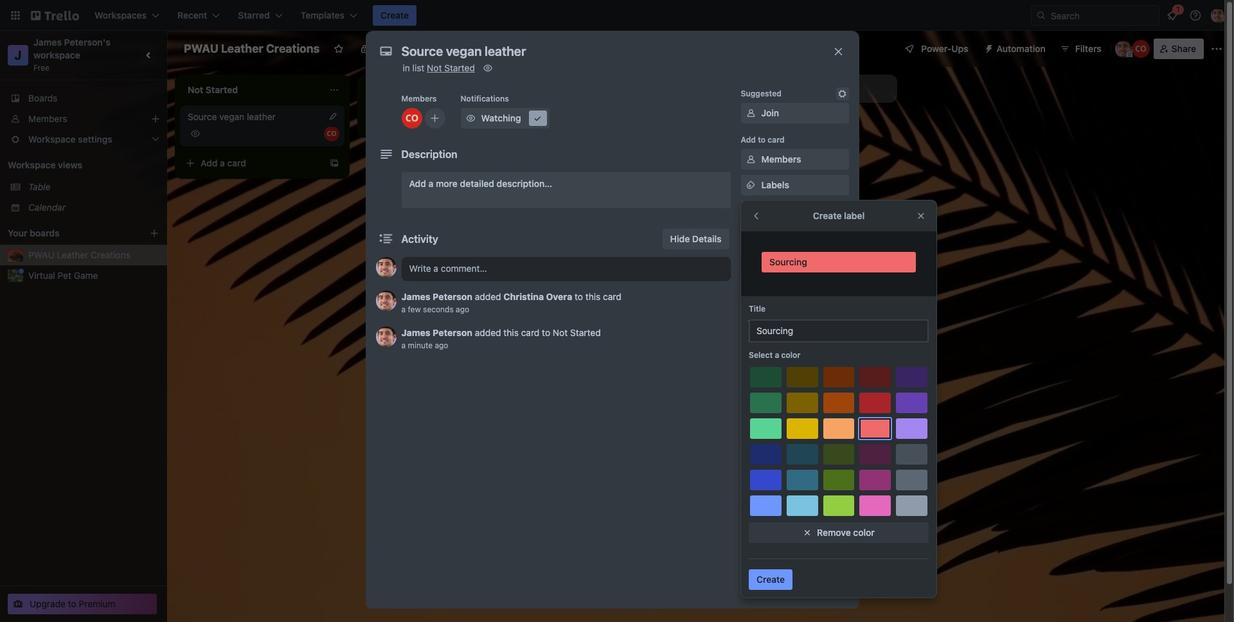 Task type: vqa. For each thing, say whether or not it's contained in the screenshot.
Not
yes



Task type: describe. For each thing, give the bounding box(es) containing it.
to down join
[[758, 135, 766, 145]]

1 vertical spatial pwau leather creations
[[28, 249, 131, 260]]

1 horizontal spatial members
[[402, 94, 437, 104]]

pet
[[58, 270, 71, 281]]

boards
[[28, 93, 57, 104]]

j link
[[8, 45, 28, 66]]

list inside button
[[800, 83, 813, 94]]

0 horizontal spatial members link
[[0, 109, 167, 129]]

add left "more"
[[409, 178, 426, 189]]

1 horizontal spatial share button
[[1154, 39, 1204, 59]]

game
[[74, 270, 98, 281]]

0 vertical spatial christina overa (christinaovera) image
[[1132, 40, 1150, 58]]

add inside "button"
[[762, 412, 779, 423]]

vegan
[[219, 111, 244, 122]]

add power-ups link
[[741, 355, 849, 375]]

to inside james peterson added christina overa to this card a few seconds ago
[[575, 291, 583, 302]]

0 vertical spatial james peterson (jamespeterson93) image
[[1211, 8, 1227, 23]]

color: bold red, title: "sourcing" element
[[762, 252, 916, 273]]

pwau leather creations link
[[28, 249, 159, 262]]

automation button
[[979, 39, 1054, 59]]

customize views image
[[476, 42, 489, 55]]

card down join
[[768, 135, 785, 145]]

members for leftmost members link
[[28, 113, 67, 124]]

ago inside the james peterson added this card to not started a minute ago
[[435, 341, 448, 350]]

table link
[[28, 181, 159, 194]]

create for the rightmost create "button"
[[757, 574, 785, 585]]

0 horizontal spatial ups
[[768, 341, 783, 350]]

1 james peterson (jamespeterson93) image from the top
[[376, 257, 396, 278]]

color inside button
[[853, 527, 875, 538]]

1 notification image
[[1165, 8, 1180, 23]]

join link
[[741, 103, 849, 123]]

title
[[749, 304, 766, 314]]

to right upgrade
[[68, 599, 76, 610]]

details
[[692, 233, 722, 244]]

private
[[375, 43, 405, 54]]

members for the rightmost members link
[[762, 154, 801, 165]]

remove
[[817, 527, 851, 538]]

fields
[[797, 308, 822, 319]]

started inside the james peterson added this card to not started a minute ago
[[570, 327, 601, 338]]

copy
[[762, 489, 784, 500]]

watching
[[481, 113, 521, 123]]

a left "more"
[[429, 178, 434, 189]]

ups inside button
[[952, 43, 969, 54]]

add another list
[[746, 83, 813, 94]]

1 vertical spatial james peterson (jamespeterson93) image
[[1115, 40, 1133, 58]]

select a color
[[749, 350, 801, 360]]

dates button
[[741, 226, 849, 247]]

remove color button
[[749, 523, 929, 543]]

a inside the james peterson added this card to not started a minute ago
[[402, 341, 406, 350]]

boards link
[[0, 88, 167, 109]]

add members to card image
[[430, 112, 440, 125]]

j
[[14, 48, 22, 62]]

return to previous screen image
[[752, 211, 762, 221]]

move
[[762, 464, 784, 474]]

actions
[[741, 445, 770, 455]]

in
[[403, 62, 410, 73]]

sm image for watching
[[465, 112, 477, 125]]

notifications
[[461, 94, 509, 104]]

leather inside "pwau leather creations" link
[[57, 249, 88, 260]]

button
[[781, 412, 809, 423]]

add a card for create from template… icon
[[201, 158, 246, 168]]

james for christina
[[402, 291, 431, 302]]

source vegan leather
[[188, 111, 276, 122]]

james peterson added christina overa to this card a few seconds ago
[[402, 291, 622, 314]]

description
[[402, 149, 458, 160]]

your
[[8, 228, 27, 239]]

share for the bottom share button
[[762, 572, 786, 583]]

another
[[765, 83, 798, 94]]

pwau inside text field
[[184, 42, 219, 55]]

james for this
[[402, 327, 431, 338]]

0 vertical spatial started
[[444, 62, 475, 73]]

christina
[[504, 291, 544, 302]]

source vegan leather link
[[188, 111, 337, 123]]

card inside the james peterson added this card to not started a minute ago
[[521, 327, 540, 338]]

create label
[[813, 210, 865, 221]]

1 horizontal spatial members link
[[741, 149, 849, 170]]

add a more detailed description… link
[[402, 172, 731, 208]]

sm image inside the checklist link
[[745, 204, 758, 217]]

add power-ups
[[762, 359, 828, 370]]

creations inside "pwau leather creations" link
[[91, 249, 131, 260]]

views
[[58, 159, 82, 170]]

1 vertical spatial share button
[[741, 568, 849, 588]]

open information menu image
[[1189, 9, 1202, 22]]

virtual
[[28, 270, 55, 281]]

hide
[[670, 233, 690, 244]]

move link
[[741, 459, 849, 480]]

remove color
[[817, 527, 875, 538]]

peterson's
[[64, 37, 111, 48]]

to inside the james peterson added this card to not started a minute ago
[[542, 327, 550, 338]]

checklist link
[[741, 201, 849, 221]]

edit card image
[[328, 111, 338, 122]]

automation inside button
[[997, 43, 1046, 54]]

0 horizontal spatial christina overa (christinaovera) image
[[402, 108, 422, 129]]

labels link
[[741, 175, 849, 195]]

join
[[762, 107, 779, 118]]

sm image for copy
[[745, 489, 758, 501]]

2 vertical spatial ups
[[811, 359, 828, 370]]

leather
[[247, 111, 276, 122]]

card left add members to card image
[[410, 116, 429, 127]]

label
[[844, 210, 865, 221]]

archive image
[[745, 546, 758, 559]]

close popover image
[[916, 211, 926, 221]]

james peterson's workspace link
[[33, 37, 113, 60]]

creations inside pwau leather creations text field
[[266, 42, 320, 55]]

hide details link
[[663, 229, 729, 249]]

add left another
[[746, 83, 763, 94]]

virtual pet game link
[[28, 269, 159, 282]]

create for create label
[[813, 210, 842, 221]]

private button
[[352, 39, 412, 59]]

workspace
[[8, 159, 56, 170]]

custom
[[762, 308, 795, 319]]

add to card
[[741, 135, 785, 145]]

0 vertical spatial not
[[427, 62, 442, 73]]

upgrade
[[30, 599, 66, 610]]

detailed
[[460, 178, 494, 189]]

create from template… image
[[329, 158, 339, 168]]

james peterson's workspace free
[[33, 37, 113, 73]]

a inside james peterson added christina overa to this card a few seconds ago
[[402, 305, 406, 314]]



Task type: locate. For each thing, give the bounding box(es) containing it.
custom fields button
[[741, 307, 849, 320]]

1 horizontal spatial ups
[[811, 359, 828, 370]]

0 vertical spatial list
[[413, 62, 425, 73]]

0 horizontal spatial power-
[[741, 341, 768, 350]]

show menu image
[[1211, 42, 1224, 55]]

sm image inside the copy link
[[745, 489, 758, 501]]

sm image for make template
[[745, 514, 758, 527]]

attachment button
[[741, 252, 849, 273]]

2 vertical spatial james peterson (jamespeterson93) image
[[376, 291, 396, 311]]

overa
[[546, 291, 572, 302]]

share
[[1172, 43, 1196, 54], [762, 572, 786, 583]]

sm image inside 'move' link
[[745, 463, 758, 476]]

james for free
[[33, 37, 62, 48]]

color right remove
[[853, 527, 875, 538]]

0 horizontal spatial color
[[781, 350, 801, 360]]

hide details
[[670, 233, 722, 244]]

a right select
[[775, 350, 779, 360]]

to right 'overa'
[[575, 291, 583, 302]]

power-ups inside button
[[922, 43, 969, 54]]

1 horizontal spatial list
[[800, 83, 813, 94]]

1 vertical spatial this
[[504, 327, 519, 338]]

card inside james peterson added christina overa to this card a few seconds ago
[[603, 291, 622, 302]]

peterson for added
[[433, 291, 473, 302]]

0 horizontal spatial power-ups
[[741, 341, 783, 350]]

0 horizontal spatial add a card button
[[180, 153, 324, 174]]

sm image inside labels link
[[745, 179, 758, 192]]

workspace views
[[8, 159, 82, 170]]

0 vertical spatial added
[[475, 291, 501, 302]]

added inside the james peterson added this card to not started a minute ago
[[475, 327, 501, 338]]

sm image down customize views icon at the top
[[482, 62, 494, 75]]

share down make
[[762, 572, 786, 583]]

2 added from the top
[[475, 327, 501, 338]]

james up few
[[402, 291, 431, 302]]

members link up labels link
[[741, 149, 849, 170]]

sm image inside make template link
[[745, 514, 758, 527]]

james peterson (jamespeterson93) image left few
[[376, 291, 396, 311]]

add a card
[[383, 116, 429, 127], [201, 158, 246, 168]]

not inside the james peterson added this card to not started a minute ago
[[553, 327, 568, 338]]

free
[[33, 63, 49, 73]]

1 horizontal spatial this
[[586, 291, 601, 302]]

0 horizontal spatial list
[[413, 62, 425, 73]]

copy link
[[741, 485, 849, 505]]

this right 'overa'
[[586, 291, 601, 302]]

0 horizontal spatial create button
[[373, 5, 417, 26]]

create left label
[[813, 210, 842, 221]]

1 added from the top
[[475, 291, 501, 302]]

1 horizontal spatial creations
[[266, 42, 320, 55]]

1 vertical spatial add a card button
[[180, 153, 324, 174]]

create up private
[[381, 10, 409, 21]]

create inside primary "element"
[[381, 10, 409, 21]]

0 vertical spatial create
[[381, 10, 409, 21]]

table
[[28, 181, 50, 192]]

sm image right power-ups button at the top right of page
[[979, 39, 997, 57]]

sm image for labels
[[745, 179, 758, 192]]

christina overa (christinaovera) image
[[1132, 40, 1150, 58], [402, 108, 422, 129]]

activity
[[402, 233, 438, 245]]

custom fields
[[762, 308, 822, 319]]

list right another
[[800, 83, 813, 94]]

peterson down seconds
[[433, 327, 473, 338]]

0 horizontal spatial create
[[381, 10, 409, 21]]

1 horizontal spatial pwau
[[184, 42, 219, 55]]

0 vertical spatial power-ups
[[922, 43, 969, 54]]

sm image inside watching button
[[465, 112, 477, 125]]

add button button
[[741, 408, 849, 428]]

0 vertical spatial add a card button
[[363, 112, 507, 132]]

create button up private
[[373, 5, 417, 26]]

1 horizontal spatial power-
[[781, 359, 811, 370]]

automation down search icon
[[997, 43, 1046, 54]]

2 horizontal spatial power-
[[922, 43, 952, 54]]

sm image left "copy"
[[745, 489, 758, 501]]

ups right select a color
[[811, 359, 828, 370]]

add button
[[762, 412, 809, 423]]

0 vertical spatial this
[[586, 291, 601, 302]]

your boards
[[8, 228, 60, 239]]

a left few
[[402, 305, 406, 314]]

add down the custom
[[762, 359, 779, 370]]

watching button
[[461, 108, 549, 129]]

sm image left make
[[745, 514, 758, 527]]

in list not started
[[403, 62, 475, 73]]

pwau
[[184, 42, 219, 55], [28, 249, 54, 260]]

0 vertical spatial create button
[[373, 5, 417, 26]]

color right select
[[781, 350, 801, 360]]

1 horizontal spatial share
[[1172, 43, 1196, 54]]

this down james peterson added christina overa to this card a few seconds ago
[[504, 327, 519, 338]]

1 vertical spatial power-ups
[[741, 341, 783, 350]]

share left show menu image
[[1172, 43, 1196, 54]]

sm image for join
[[745, 107, 758, 120]]

0 vertical spatial members link
[[0, 109, 167, 129]]

board
[[437, 43, 462, 54]]

sm image inside join link
[[745, 107, 758, 120]]

added inside james peterson added christina overa to this card a few seconds ago
[[475, 291, 501, 302]]

None text field
[[395, 40, 819, 63]]

members
[[402, 94, 437, 104], [28, 113, 67, 124], [762, 154, 801, 165]]

add a more detailed description…
[[409, 178, 552, 189]]

0 horizontal spatial share
[[762, 572, 786, 583]]

creations left star or unstar board "icon"
[[266, 42, 320, 55]]

james inside the james peterson added this card to not started a minute ago
[[402, 327, 431, 338]]

peterson inside james peterson added christina overa to this card a few seconds ago
[[433, 291, 473, 302]]

1 vertical spatial ago
[[435, 341, 448, 350]]

creations up virtual pet game link
[[91, 249, 131, 260]]

add a card for create from template… image
[[383, 116, 429, 127]]

sourcing
[[770, 257, 807, 267]]

0 horizontal spatial add a card
[[201, 158, 246, 168]]

0 vertical spatial members
[[402, 94, 437, 104]]

1 vertical spatial christina overa (christinaovera) image
[[402, 108, 422, 129]]

power-ups
[[922, 43, 969, 54], [741, 341, 783, 350]]

leather
[[221, 42, 263, 55], [57, 249, 88, 260]]

a down source vegan leather
[[220, 158, 225, 168]]

add left button
[[762, 412, 779, 423]]

to down 'overa'
[[542, 327, 550, 338]]

1 peterson from the top
[[433, 291, 473, 302]]

1 vertical spatial creations
[[91, 249, 131, 260]]

1 vertical spatial peterson
[[433, 327, 473, 338]]

1 horizontal spatial james peterson (jamespeterson93) image
[[1115, 40, 1133, 58]]

0 horizontal spatial members
[[28, 113, 67, 124]]

0 vertical spatial ups
[[952, 43, 969, 54]]

Search field
[[1047, 6, 1159, 25]]

sm image for suggested
[[836, 87, 849, 100]]

ago inside james peterson added christina overa to this card a few seconds ago
[[456, 305, 469, 314]]

this inside the james peterson added this card to not started a minute ago
[[504, 327, 519, 338]]

1 vertical spatial create
[[813, 210, 842, 221]]

sm image for members
[[745, 153, 758, 166]]

started down board
[[444, 62, 475, 73]]

sm image right create from template… image
[[531, 112, 544, 125]]

added for added
[[475, 291, 501, 302]]

2 peterson from the top
[[433, 327, 473, 338]]

pwau leather creations
[[184, 42, 320, 55], [28, 249, 131, 260]]

Write a comment text field
[[402, 257, 731, 280]]

search image
[[1036, 10, 1047, 21]]

a few seconds ago link
[[402, 305, 469, 314]]

sm image
[[979, 39, 997, 57], [482, 62, 494, 75], [836, 87, 849, 100], [745, 107, 758, 120], [531, 112, 544, 125], [745, 179, 758, 192], [745, 489, 758, 501]]

christina overa (christinaovera) image down search field
[[1132, 40, 1150, 58]]

add a card button down source vegan leather link
[[180, 153, 324, 174]]

add a card left add members to card image
[[383, 116, 429, 127]]

add a card down source vegan leather
[[201, 158, 246, 168]]

seconds
[[423, 305, 454, 314]]

minute
[[408, 341, 433, 350]]

1 vertical spatial power-
[[741, 341, 768, 350]]

None text field
[[749, 320, 929, 343]]

sm image down the notifications
[[465, 112, 477, 125]]

card down james peterson added christina overa to this card a few seconds ago
[[521, 327, 540, 338]]

this
[[586, 291, 601, 302], [504, 327, 519, 338]]

sm image left join
[[745, 107, 758, 120]]

creations
[[266, 42, 320, 55], [91, 249, 131, 260]]

members link
[[0, 109, 167, 129], [741, 149, 849, 170]]

0 vertical spatial pwau leather creations
[[184, 42, 320, 55]]

this inside james peterson added christina overa to this card a few seconds ago
[[586, 291, 601, 302]]

0 vertical spatial ago
[[456, 305, 469, 314]]

2 horizontal spatial create
[[813, 210, 842, 221]]

sm image left labels
[[745, 179, 758, 192]]

1 vertical spatial not
[[553, 327, 568, 338]]

select
[[749, 350, 773, 360]]

1 vertical spatial automation
[[741, 392, 785, 402]]

not started link
[[427, 62, 475, 73]]

not down 'overa'
[[553, 327, 568, 338]]

0 vertical spatial pwau
[[184, 42, 219, 55]]

share for the rightmost share button
[[1172, 43, 1196, 54]]

card down vegan
[[227, 158, 246, 168]]

1 vertical spatial james
[[402, 291, 431, 302]]

calendar link
[[28, 201, 159, 214]]

add a card button for create from template… image
[[363, 112, 507, 132]]

a
[[403, 116, 408, 127], [220, 158, 225, 168], [429, 178, 434, 189], [402, 305, 406, 314], [402, 341, 406, 350], [775, 350, 779, 360]]

to
[[758, 135, 766, 145], [575, 291, 583, 302], [542, 327, 550, 338], [68, 599, 76, 610]]

0 vertical spatial share
[[1172, 43, 1196, 54]]

create button inside primary "element"
[[373, 5, 417, 26]]

members up add members to card image
[[402, 94, 437, 104]]

add down suggested
[[741, 135, 756, 145]]

0 horizontal spatial pwau
[[28, 249, 54, 260]]

1 horizontal spatial add a card button
[[363, 112, 507, 132]]

a left add members to card image
[[403, 116, 408, 127]]

card right 'overa'
[[603, 291, 622, 302]]

automation
[[997, 43, 1046, 54], [741, 392, 785, 402]]

1 vertical spatial list
[[800, 83, 813, 94]]

dates
[[762, 231, 786, 242]]

add a card button up "description"
[[363, 112, 507, 132]]

a minute ago link
[[402, 341, 448, 350]]

1 horizontal spatial create button
[[749, 570, 793, 590]]

checklist
[[762, 205, 801, 216]]

0 horizontal spatial this
[[504, 327, 519, 338]]

0 horizontal spatial automation
[[741, 392, 785, 402]]

added for added this card to not started
[[475, 327, 501, 338]]

suggested
[[741, 89, 782, 98]]

james inside james peterson added christina overa to this card a few seconds ago
[[402, 291, 431, 302]]

james inside james peterson's workspace free
[[33, 37, 62, 48]]

not down board link
[[427, 62, 442, 73]]

create down archive image
[[757, 574, 785, 585]]

upgrade to premium
[[30, 599, 115, 610]]

0 horizontal spatial share button
[[741, 568, 849, 588]]

add board image
[[149, 228, 159, 239]]

sm image inside members link
[[745, 153, 758, 166]]

james peterson (jamespeterson93) image
[[1211, 8, 1227, 23], [1115, 40, 1133, 58], [376, 291, 396, 311]]

not
[[427, 62, 442, 73], [553, 327, 568, 338]]

james up workspace
[[33, 37, 62, 48]]

1 horizontal spatial started
[[570, 327, 601, 338]]

james peterson added this card to not started a minute ago
[[402, 327, 601, 350]]

members down boards
[[28, 113, 67, 124]]

share button down archive image
[[741, 568, 849, 588]]

2 horizontal spatial members
[[762, 154, 801, 165]]

1 vertical spatial james peterson (jamespeterson93) image
[[376, 327, 396, 347]]

peterson for added this card to not started
[[433, 327, 473, 338]]

more
[[436, 178, 458, 189]]

create from template… image
[[512, 117, 522, 127]]

0 horizontal spatial pwau leather creations
[[28, 249, 131, 260]]

add a card button for create from template… icon
[[180, 153, 324, 174]]

1 horizontal spatial ago
[[456, 305, 469, 314]]

0 vertical spatial share button
[[1154, 39, 1204, 59]]

added
[[475, 291, 501, 302], [475, 327, 501, 338]]

0 horizontal spatial leather
[[57, 249, 88, 260]]

sm image left checklist
[[745, 204, 758, 217]]

ups left 'automation' button
[[952, 43, 969, 54]]

2 vertical spatial power-
[[781, 359, 811, 370]]

add down source
[[201, 158, 218, 168]]

james peterson (jamespeterson93) image right filters
[[1115, 40, 1133, 58]]

board link
[[415, 39, 470, 59]]

1 horizontal spatial color
[[853, 527, 875, 538]]

0 horizontal spatial james peterson (jamespeterson93) image
[[376, 291, 396, 311]]

2 vertical spatial james
[[402, 327, 431, 338]]

added left christina
[[475, 291, 501, 302]]

1 horizontal spatial pwau leather creations
[[184, 42, 320, 55]]

1 vertical spatial pwau
[[28, 249, 54, 260]]

james peterson (jamespeterson93) image right the open information menu icon
[[1211, 8, 1227, 23]]

0 vertical spatial james peterson (jamespeterson93) image
[[376, 257, 396, 278]]

1 horizontal spatial leather
[[221, 42, 263, 55]]

star or unstar board image
[[334, 44, 344, 54]]

filters
[[1075, 43, 1102, 54]]

calendar
[[28, 202, 66, 213]]

Board name text field
[[177, 39, 326, 59]]

sm image down add to card
[[745, 153, 758, 166]]

workspace
[[33, 50, 80, 60]]

0 horizontal spatial not
[[427, 62, 442, 73]]

0 horizontal spatial ago
[[435, 341, 448, 350]]

source
[[188, 111, 217, 122]]

james up minute
[[402, 327, 431, 338]]

add left add members to card image
[[383, 116, 400, 127]]

your boards with 2 items element
[[8, 226, 130, 241]]

sm image for move
[[745, 463, 758, 476]]

ago
[[456, 305, 469, 314], [435, 341, 448, 350]]

1 vertical spatial added
[[475, 327, 501, 338]]

make template
[[762, 515, 824, 526]]

ago right seconds
[[456, 305, 469, 314]]

list right the in
[[413, 62, 425, 73]]

sm image for automation
[[979, 39, 997, 57]]

started down 'overa'
[[570, 327, 601, 338]]

sm image down 'actions'
[[745, 463, 758, 476]]

ago right minute
[[435, 341, 448, 350]]

template
[[787, 515, 824, 526]]

add another list button
[[723, 75, 898, 103]]

0 vertical spatial automation
[[997, 43, 1046, 54]]

1 horizontal spatial christina overa (christinaovera) image
[[1132, 40, 1150, 58]]

a left minute
[[402, 341, 406, 350]]

members up labels
[[762, 154, 801, 165]]

1 vertical spatial color
[[853, 527, 875, 538]]

0 vertical spatial leather
[[221, 42, 263, 55]]

peterson up seconds
[[433, 291, 473, 302]]

upgrade to premium link
[[8, 594, 157, 615]]

added down james peterson added christina overa to this card a few seconds ago
[[475, 327, 501, 338]]

1 horizontal spatial create
[[757, 574, 785, 585]]

power-ups button
[[896, 39, 976, 59]]

christina overa (christinaovera) image left add members to card image
[[402, 108, 422, 129]]

premium
[[79, 599, 115, 610]]

sm image
[[465, 112, 477, 125], [745, 153, 758, 166], [745, 204, 758, 217], [745, 463, 758, 476], [745, 514, 758, 527]]

automation up add button
[[741, 392, 785, 402]]

share button down 1 notification image
[[1154, 39, 1204, 59]]

1 vertical spatial share
[[762, 572, 786, 583]]

christina overa (christinaovera) image
[[324, 126, 339, 141]]

1 horizontal spatial automation
[[997, 43, 1046, 54]]

0 horizontal spatial creations
[[91, 249, 131, 260]]

description…
[[497, 178, 552, 189]]

1 horizontal spatial power-ups
[[922, 43, 969, 54]]

sm image inside watching button
[[531, 112, 544, 125]]

sm image up join link at right
[[836, 87, 849, 100]]

peterson inside the james peterson added this card to not started a minute ago
[[433, 327, 473, 338]]

started
[[444, 62, 475, 73], [570, 327, 601, 338]]

make template link
[[741, 510, 849, 531]]

1 vertical spatial add a card
[[201, 158, 246, 168]]

primary element
[[0, 0, 1234, 31]]

pwau leather creations inside text field
[[184, 42, 320, 55]]

1 vertical spatial started
[[570, 327, 601, 338]]

create button down archive image
[[749, 570, 793, 590]]

add a card button
[[363, 112, 507, 132], [180, 153, 324, 174]]

few
[[408, 305, 421, 314]]

0 vertical spatial color
[[781, 350, 801, 360]]

color
[[781, 350, 801, 360], [853, 527, 875, 538]]

boards
[[30, 228, 60, 239]]

attachment
[[762, 257, 811, 267]]

ups up add power-ups on the bottom of the page
[[768, 341, 783, 350]]

labels
[[762, 179, 789, 190]]

sm image inside 'automation' button
[[979, 39, 997, 57]]

virtual pet game
[[28, 270, 98, 281]]

2 vertical spatial members
[[762, 154, 801, 165]]

2 james peterson (jamespeterson93) image from the top
[[376, 327, 396, 347]]

0 vertical spatial james
[[33, 37, 62, 48]]

members link down boards
[[0, 109, 167, 129]]

leather inside pwau leather creations text field
[[221, 42, 263, 55]]

0 vertical spatial peterson
[[433, 291, 473, 302]]

1 vertical spatial members
[[28, 113, 67, 124]]

power- inside button
[[922, 43, 952, 54]]

make
[[762, 515, 784, 526]]

1 horizontal spatial not
[[553, 327, 568, 338]]

james peterson (jamespeterson93) image
[[376, 257, 396, 278], [376, 327, 396, 347]]



